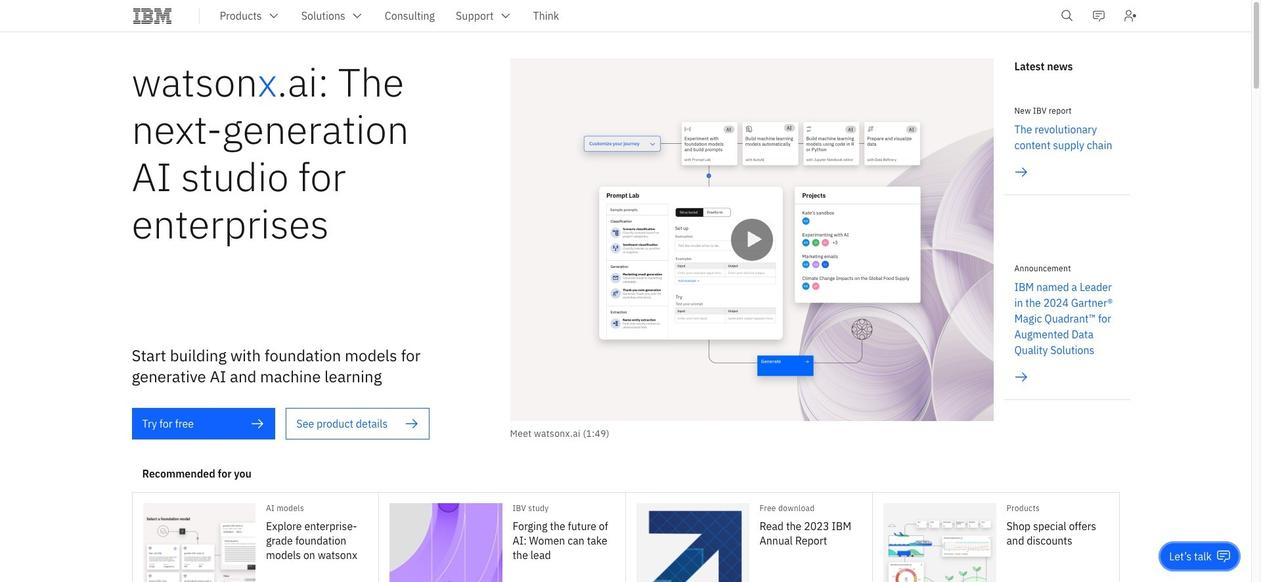 Task type: locate. For each thing, give the bounding box(es) containing it.
let's talk element
[[1170, 549, 1212, 564]]



